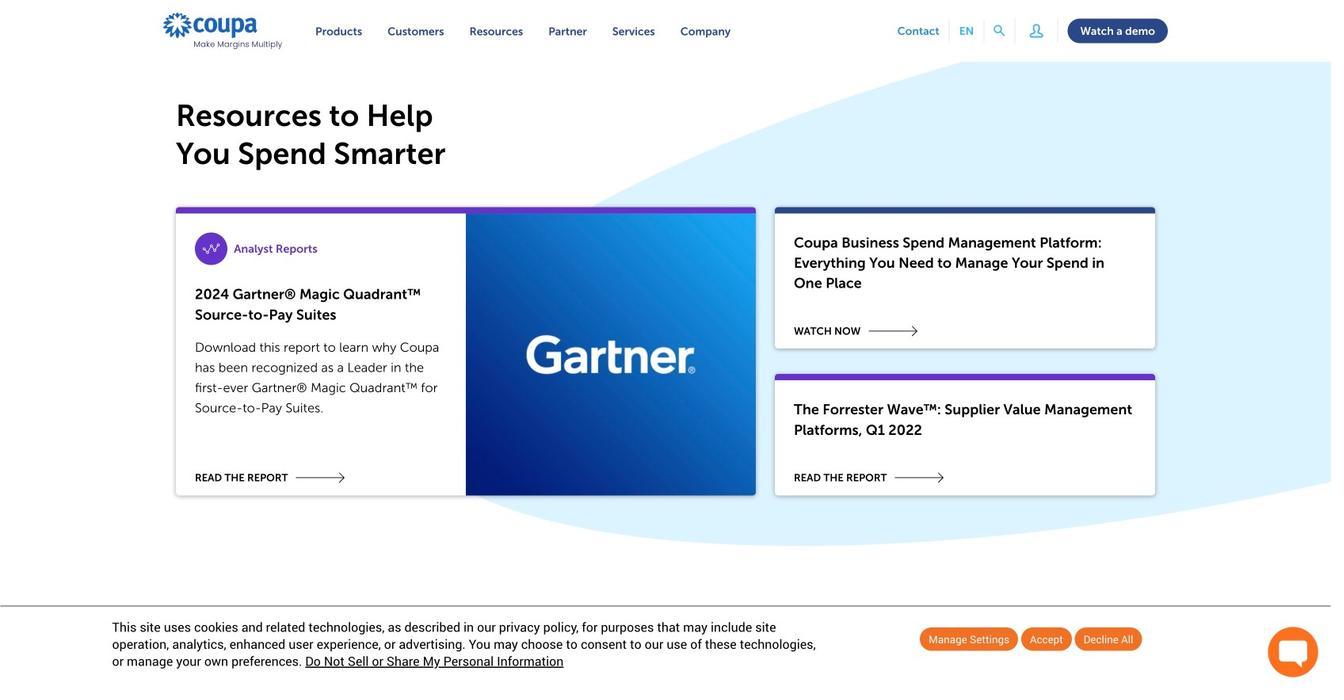 Task type: vqa. For each thing, say whether or not it's contained in the screenshot.
idc image
no



Task type: locate. For each thing, give the bounding box(es) containing it.
mag glass image
[[994, 25, 1006, 37]]



Task type: describe. For each thing, give the bounding box(es) containing it.
home image
[[163, 13, 282, 49]]

platform_user_centric image
[[1026, 19, 1048, 42]]



